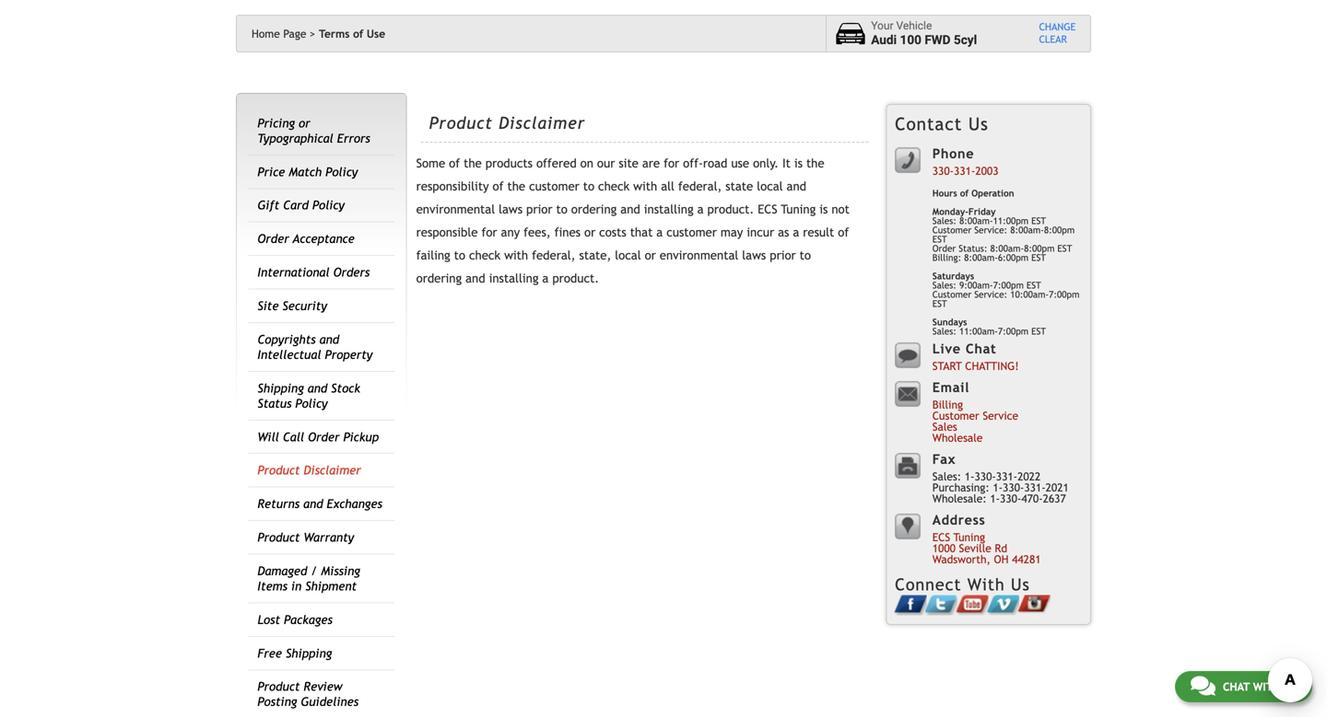 Task type: locate. For each thing, give the bounding box(es) containing it.
2 horizontal spatial us
[[1284, 681, 1297, 694]]

product disclaimer down will call order pickup link
[[257, 464, 361, 478]]

us down 44281 on the bottom
[[1011, 575, 1030, 595]]

or up typographical
[[299, 116, 310, 130]]

chat down 11:00am-
[[966, 341, 997, 357]]

0 vertical spatial laws
[[499, 202, 523, 217]]

1 vertical spatial us
[[1011, 575, 1030, 595]]

of for hours
[[960, 188, 969, 199]]

0 vertical spatial 8:00pm
[[1044, 225, 1075, 235]]

1- up wholesale:
[[965, 470, 975, 483]]

policy for gift card policy
[[312, 198, 345, 213]]

of down products
[[493, 179, 504, 194]]

2 sales: from the top
[[932, 280, 957, 291]]

1-
[[965, 470, 975, 483], [993, 481, 1003, 494], [990, 492, 1000, 505]]

will call order pickup link
[[257, 430, 379, 444]]

2 horizontal spatial 331-
[[1024, 481, 1046, 494]]

8:00pm
[[1044, 225, 1075, 235], [1024, 243, 1055, 254]]

site
[[257, 299, 279, 313]]

1 horizontal spatial customer
[[667, 225, 717, 240]]

order acceptance link
[[257, 232, 355, 246]]

8:00pm down 11:00pm
[[1024, 243, 1055, 254]]

product for product review posting guidelines 'link'
[[257, 680, 300, 695]]

offered
[[536, 156, 577, 171]]

service: down friday
[[974, 225, 1008, 235]]

tuning down address
[[954, 531, 985, 544]]

installing down any
[[489, 272, 539, 286]]

shipping and stock status policy
[[257, 381, 360, 411]]

2 horizontal spatial order
[[932, 243, 956, 254]]

331- inside the phone 330-331-2003
[[954, 164, 975, 177]]

returns and exchanges
[[257, 497, 382, 512]]

100
[[900, 33, 922, 48]]

live
[[932, 341, 961, 357]]

your vehicle audi 100 fwd 5cyl
[[871, 19, 977, 48]]

product. up may
[[707, 202, 754, 217]]

0 vertical spatial product.
[[707, 202, 754, 217]]

purchasing:
[[932, 481, 990, 494]]

service: left 10:00am-
[[974, 289, 1008, 300]]

us for chat
[[1284, 681, 1297, 694]]

monday-
[[932, 206, 969, 217]]

0 horizontal spatial disclaimer
[[304, 464, 361, 478]]

laws
[[499, 202, 523, 217], [742, 248, 766, 263]]

with right 'comments' image
[[1253, 681, 1280, 694]]

of right hours
[[960, 188, 969, 199]]

1 horizontal spatial or
[[584, 225, 596, 240]]

copyrights
[[257, 333, 316, 347]]

order down the 'gift'
[[257, 232, 289, 246]]

us up the phone
[[969, 114, 989, 134]]

shipping up status
[[257, 381, 304, 396]]

shipping and stock status policy link
[[257, 381, 360, 411]]

2 vertical spatial or
[[645, 248, 656, 263]]

sales: down fax
[[932, 470, 961, 483]]

gift card policy link
[[257, 198, 345, 213]]

2 vertical spatial with
[[1253, 681, 1280, 694]]

1 vertical spatial chat
[[1223, 681, 1250, 694]]

product review posting guidelines link
[[257, 680, 359, 710]]

1 vertical spatial federal,
[[532, 248, 576, 263]]

chat inside live chat start chatting!
[[966, 341, 997, 357]]

0 horizontal spatial check
[[469, 248, 501, 263]]

470-
[[1021, 492, 1043, 505]]

0 horizontal spatial ecs
[[758, 202, 777, 217]]

9:00am-
[[959, 280, 993, 291]]

1 horizontal spatial laws
[[742, 248, 766, 263]]

or inside pricing or typographical errors
[[299, 116, 310, 130]]

0 horizontal spatial us
[[969, 114, 989, 134]]

3 customer from the top
[[932, 410, 979, 422]]

1 horizontal spatial us
[[1011, 575, 1030, 595]]

0 horizontal spatial laws
[[499, 202, 523, 217]]

331-
[[954, 164, 975, 177], [996, 470, 1018, 483], [1024, 481, 1046, 494]]

local down that
[[615, 248, 641, 263]]

2 vertical spatial customer
[[932, 410, 979, 422]]

posting
[[257, 696, 297, 710]]

sales:
[[932, 216, 957, 226], [932, 280, 957, 291], [932, 326, 957, 337], [932, 470, 961, 483]]

vehicle
[[896, 19, 932, 32]]

44281
[[1012, 553, 1041, 566]]

pricing or typographical errors
[[257, 116, 370, 146]]

1 vertical spatial customer
[[932, 289, 972, 300]]

or right fines
[[584, 225, 596, 240]]

product up posting on the left bottom
[[257, 680, 300, 695]]

0 horizontal spatial is
[[794, 156, 803, 171]]

comments image
[[1191, 676, 1216, 698]]

1 vertical spatial product.
[[552, 272, 599, 286]]

check down our
[[598, 179, 630, 194]]

0 horizontal spatial ordering
[[416, 272, 462, 286]]

1 vertical spatial for
[[482, 225, 497, 240]]

product inside product review posting guidelines
[[257, 680, 300, 695]]

local
[[757, 179, 783, 194], [615, 248, 641, 263]]

of inside hours of operation monday-friday sales: 8:00am-11:00pm est customer service: 8:00am-8:00pm est order status: 8:00am-8:00pm est billing: 8:00am-6:00pm est saturdays sales: 9:00am-7:00pm est customer service: 10:00am-7:00pm est sundays sales: 11:00am-7:00pm est
[[960, 188, 969, 199]]

for right "are" at the top left of page
[[664, 156, 679, 171]]

order right call
[[308, 430, 340, 444]]

0 vertical spatial product disclaimer
[[429, 113, 585, 133]]

0 vertical spatial with
[[633, 179, 657, 194]]

laws down incur on the top right of page
[[742, 248, 766, 263]]

product. down state, at the top of page
[[552, 272, 599, 286]]

federal, down off-
[[678, 179, 722, 194]]

result
[[803, 225, 834, 240]]

and left stock
[[308, 381, 327, 396]]

fines
[[554, 225, 581, 240]]

est
[[1031, 216, 1046, 226], [932, 234, 947, 245], [1058, 243, 1072, 254], [1031, 252, 1046, 263], [1027, 280, 1041, 291], [932, 299, 947, 309], [1031, 326, 1046, 337]]

chat right 'comments' image
[[1223, 681, 1250, 694]]

to down responsible
[[454, 248, 465, 263]]

customer down offered
[[529, 179, 580, 194]]

the right it
[[806, 156, 825, 171]]

1 service: from the top
[[974, 225, 1008, 235]]

address ecs tuning 1000 seville rd wadsworth, oh 44281
[[932, 513, 1041, 566]]

0 vertical spatial installing
[[644, 202, 694, 217]]

wadsworth,
[[932, 553, 991, 566]]

prior up "fees,"
[[526, 202, 553, 217]]

errors
[[337, 131, 370, 146]]

environmental
[[416, 202, 495, 217], [660, 248, 739, 263]]

and up that
[[621, 202, 640, 217]]

policy up will call order pickup
[[295, 397, 328, 411]]

security
[[282, 299, 327, 313]]

4 sales: from the top
[[932, 470, 961, 483]]

7:00pm down 6:00pm
[[993, 280, 1024, 291]]

policy
[[325, 165, 358, 179], [312, 198, 345, 213], [295, 397, 328, 411]]

1 horizontal spatial product.
[[707, 202, 754, 217]]

prior down as
[[770, 248, 796, 263]]

0 horizontal spatial environmental
[[416, 202, 495, 217]]

1 horizontal spatial for
[[664, 156, 679, 171]]

or down that
[[645, 248, 656, 263]]

card
[[283, 198, 309, 213]]

330- left 2637
[[1003, 481, 1024, 494]]

product up some
[[429, 113, 493, 133]]

1 vertical spatial local
[[615, 248, 641, 263]]

0 horizontal spatial or
[[299, 116, 310, 130]]

or
[[299, 116, 310, 130], [584, 225, 596, 240], [645, 248, 656, 263]]

1 vertical spatial or
[[584, 225, 596, 240]]

disclaimer
[[499, 113, 585, 133], [304, 464, 361, 478]]

chatting!
[[965, 360, 1019, 373]]

1 horizontal spatial tuning
[[954, 531, 985, 544]]

330-331-2003 link
[[932, 164, 999, 177]]

environmental down may
[[660, 248, 739, 263]]

2 horizontal spatial with
[[1253, 681, 1280, 694]]

330- down the phone
[[932, 164, 954, 177]]

with down any
[[504, 248, 528, 263]]

tuning up as
[[781, 202, 816, 217]]

0 vertical spatial service:
[[974, 225, 1008, 235]]

0 horizontal spatial installing
[[489, 272, 539, 286]]

0 vertical spatial is
[[794, 156, 803, 171]]

product disclaimer up products
[[429, 113, 585, 133]]

0 vertical spatial ecs
[[758, 202, 777, 217]]

0 vertical spatial tuning
[[781, 202, 816, 217]]

prior
[[526, 202, 553, 217], [770, 248, 796, 263]]

customer left may
[[667, 225, 717, 240]]

lost packages link
[[257, 613, 333, 628]]

a right that
[[656, 225, 663, 240]]

1 vertical spatial installing
[[489, 272, 539, 286]]

sales: down billing:
[[932, 280, 957, 291]]

0 vertical spatial disclaimer
[[499, 113, 585, 133]]

for left any
[[482, 225, 497, 240]]

is left the not
[[820, 202, 828, 217]]

a right as
[[793, 225, 799, 240]]

1 sales: from the top
[[932, 216, 957, 226]]

it
[[782, 156, 791, 171]]

0 horizontal spatial prior
[[526, 202, 553, 217]]

product warranty
[[257, 531, 354, 545]]

exchanges
[[327, 497, 382, 512]]

1 horizontal spatial product disclaimer
[[429, 113, 585, 133]]

of left use
[[353, 27, 363, 40]]

1 vertical spatial tuning
[[954, 531, 985, 544]]

1 vertical spatial service:
[[974, 289, 1008, 300]]

0 horizontal spatial chat
[[966, 341, 997, 357]]

2 vertical spatial policy
[[295, 397, 328, 411]]

disclaimer up offered
[[499, 113, 585, 133]]

us right 'comments' image
[[1284, 681, 1297, 694]]

0 vertical spatial us
[[969, 114, 989, 134]]

status:
[[959, 243, 988, 254]]

some
[[416, 156, 445, 171]]

to down result
[[800, 248, 811, 263]]

2 vertical spatial us
[[1284, 681, 1297, 694]]

is
[[794, 156, 803, 171], [820, 202, 828, 217]]

0 horizontal spatial local
[[615, 248, 641, 263]]

check down responsible
[[469, 248, 501, 263]]

1 vertical spatial check
[[469, 248, 501, 263]]

sales: inside fax sales: 1-330-331-2022 purchasing: 1-330-331-2021 wholesale: 1-330-470-2637
[[932, 470, 961, 483]]

330- up wholesale:
[[975, 470, 996, 483]]

the
[[464, 156, 482, 171], [806, 156, 825, 171], [507, 179, 525, 194]]

disclaimer up returns and exchanges
[[304, 464, 361, 478]]

guidelines
[[301, 696, 359, 710]]

1 vertical spatial environmental
[[660, 248, 739, 263]]

1 vertical spatial disclaimer
[[304, 464, 361, 478]]

call
[[283, 430, 304, 444]]

to down on on the left top of the page
[[583, 179, 595, 194]]

0 vertical spatial or
[[299, 116, 310, 130]]

0 vertical spatial federal,
[[678, 179, 722, 194]]

product down returns
[[257, 531, 300, 545]]

pricing or typographical errors link
[[257, 116, 370, 146]]

ordering down "failing"
[[416, 272, 462, 286]]

sales: up live
[[932, 326, 957, 337]]

1 vertical spatial ecs
[[932, 531, 950, 544]]

1 vertical spatial with
[[504, 248, 528, 263]]

1 horizontal spatial environmental
[[660, 248, 739, 263]]

and up "property"
[[319, 333, 339, 347]]

1 horizontal spatial check
[[598, 179, 630, 194]]

0 vertical spatial prior
[[526, 202, 553, 217]]

is right it
[[794, 156, 803, 171]]

0 vertical spatial customer
[[932, 225, 972, 235]]

local down only.
[[757, 179, 783, 194]]

8:00am- down 11:00pm
[[990, 243, 1024, 254]]

the up responsibility
[[464, 156, 482, 171]]

chat
[[966, 341, 997, 357], [1223, 681, 1250, 694]]

your
[[871, 19, 894, 32]]

live chat start chatting!
[[932, 341, 1019, 373]]

shipping down packages
[[286, 647, 332, 661]]

a
[[697, 202, 704, 217], [656, 225, 663, 240], [793, 225, 799, 240], [542, 272, 549, 286]]

of up responsibility
[[449, 156, 460, 171]]

federal,
[[678, 179, 722, 194], [532, 248, 576, 263]]

status
[[257, 397, 292, 411]]

items
[[257, 580, 288, 594]]

fax sales: 1-330-331-2022 purchasing: 1-330-331-2021 wholesale: 1-330-470-2637
[[932, 452, 1069, 505]]

sales: down hours
[[932, 216, 957, 226]]

ecs up incur on the top right of page
[[758, 202, 777, 217]]

policy down the errors
[[325, 165, 358, 179]]

1 vertical spatial ordering
[[416, 272, 462, 286]]

2 horizontal spatial or
[[645, 248, 656, 263]]

fwd
[[925, 33, 951, 48]]

laws up any
[[499, 202, 523, 217]]

tuning inside 'address ecs tuning 1000 seville rd wadsworth, oh 44281'
[[954, 531, 985, 544]]

1 vertical spatial product disclaimer
[[257, 464, 361, 478]]

wholesale link
[[932, 432, 983, 445]]

responsibility
[[416, 179, 489, 194]]

1 horizontal spatial prior
[[770, 248, 796, 263]]

ordering up costs
[[571, 202, 617, 217]]

sales
[[932, 421, 957, 433]]

0 horizontal spatial for
[[482, 225, 497, 240]]

2022
[[1018, 470, 1041, 483]]

environmental down responsibility
[[416, 202, 495, 217]]

and down product disclaimer link
[[303, 497, 323, 512]]

gift
[[257, 198, 279, 213]]

1 horizontal spatial local
[[757, 179, 783, 194]]

1 vertical spatial laws
[[742, 248, 766, 263]]

0 vertical spatial shipping
[[257, 381, 304, 396]]

will call order pickup
[[257, 430, 379, 444]]

installing down all
[[644, 202, 694, 217]]

review
[[304, 680, 343, 695]]

policy right card
[[312, 198, 345, 213]]

330-
[[932, 164, 954, 177], [975, 470, 996, 483], [1003, 481, 1024, 494], [1000, 492, 1021, 505]]

order left status:
[[932, 243, 956, 254]]

and inside shipping and stock status policy
[[308, 381, 327, 396]]

8:00pm right 11:00pm
[[1044, 225, 1075, 235]]

7:00pm
[[993, 280, 1024, 291], [1049, 289, 1080, 300], [998, 326, 1029, 337]]

of down the not
[[838, 225, 849, 240]]

1 vertical spatial policy
[[312, 198, 345, 213]]

0 horizontal spatial 331-
[[954, 164, 975, 177]]

to
[[583, 179, 595, 194], [556, 202, 568, 217], [454, 248, 465, 263], [800, 248, 811, 263]]

the down products
[[507, 179, 525, 194]]

federal, down fines
[[532, 248, 576, 263]]

ecs down address
[[932, 531, 950, 544]]

1 horizontal spatial is
[[820, 202, 828, 217]]

1 horizontal spatial ecs
[[932, 531, 950, 544]]

1 horizontal spatial ordering
[[571, 202, 617, 217]]

site security link
[[257, 299, 327, 313]]

with left all
[[633, 179, 657, 194]]

shipping
[[257, 381, 304, 396], [286, 647, 332, 661]]

service:
[[974, 225, 1008, 235], [974, 289, 1008, 300]]

and down responsible
[[466, 272, 485, 286]]

3 sales: from the top
[[932, 326, 957, 337]]

ecs inside "some of the products offered on our site are for off-road use only. it is the responsibility of the customer to check with all federal, state local and environmental laws prior to ordering and installing a product. ecs tuning is not responsible for any fees, fines or costs that a customer may incur as a result of failing to check with federal, state, local or environmental laws prior to ordering and installing a product."
[[758, 202, 777, 217]]

product up returns
[[257, 464, 300, 478]]

home page
[[252, 27, 306, 40]]



Task type: describe. For each thing, give the bounding box(es) containing it.
0 horizontal spatial federal,
[[532, 248, 576, 263]]

1 vertical spatial prior
[[770, 248, 796, 263]]

state
[[726, 179, 753, 194]]

11:00am-
[[959, 326, 998, 337]]

service
[[983, 410, 1019, 422]]

sundays
[[932, 317, 967, 328]]

a down "fees,"
[[542, 272, 549, 286]]

terms of use
[[319, 27, 385, 40]]

connect
[[895, 575, 962, 595]]

1 horizontal spatial 331-
[[996, 470, 1018, 483]]

7:00pm down 10:00am-
[[998, 326, 1029, 337]]

failing
[[416, 248, 450, 263]]

phone 330-331-2003
[[932, 146, 999, 177]]

330- down the 2022 on the bottom right
[[1000, 492, 1021, 505]]

lost packages
[[257, 613, 333, 628]]

2 horizontal spatial the
[[806, 156, 825, 171]]

our
[[597, 156, 615, 171]]

wholesale:
[[932, 492, 987, 505]]

product review posting guidelines
[[257, 680, 359, 710]]

terms
[[319, 27, 350, 40]]

policy inside shipping and stock status policy
[[295, 397, 328, 411]]

international orders link
[[257, 266, 370, 280]]

pricing
[[257, 116, 295, 130]]

2021
[[1046, 481, 1069, 494]]

site
[[619, 156, 639, 171]]

packages
[[284, 613, 333, 628]]

saturdays
[[932, 271, 974, 282]]

0 vertical spatial for
[[664, 156, 679, 171]]

that
[[630, 225, 653, 240]]

customer service link
[[932, 410, 1019, 422]]

all
[[661, 179, 675, 194]]

0 horizontal spatial product disclaimer
[[257, 464, 361, 478]]

damaged
[[257, 564, 307, 579]]

0 vertical spatial environmental
[[416, 202, 495, 217]]

order acceptance
[[257, 232, 355, 246]]

product disclaimer link
[[257, 464, 361, 478]]

state,
[[579, 248, 611, 263]]

with
[[968, 575, 1005, 595]]

8:00am- up 9:00am-
[[964, 252, 998, 263]]

costs
[[599, 225, 626, 240]]

site security
[[257, 299, 327, 313]]

11:00pm
[[993, 216, 1029, 226]]

1000
[[932, 542, 956, 555]]

typographical
[[257, 131, 333, 146]]

billing:
[[932, 252, 961, 263]]

1 vertical spatial customer
[[667, 225, 717, 240]]

free shipping
[[257, 647, 332, 661]]

clear link
[[1039, 34, 1076, 46]]

1 horizontal spatial chat
[[1223, 681, 1250, 694]]

not
[[832, 202, 850, 217]]

8:00am- up 6:00pm
[[1010, 225, 1044, 235]]

1 vertical spatial is
[[820, 202, 828, 217]]

phone
[[932, 146, 974, 161]]

clear
[[1039, 34, 1067, 45]]

of for terms
[[353, 27, 363, 40]]

connect with us
[[895, 575, 1030, 595]]

0 horizontal spatial the
[[464, 156, 482, 171]]

chat with us link
[[1175, 672, 1312, 703]]

property
[[325, 348, 373, 362]]

customer inside email billing customer service sales wholesale
[[932, 410, 979, 422]]

product for product disclaimer link
[[257, 464, 300, 478]]

only.
[[753, 156, 779, 171]]

to up fines
[[556, 202, 568, 217]]

0 horizontal spatial order
[[257, 232, 289, 246]]

1- left the 2022 on the bottom right
[[993, 481, 1003, 494]]

tuning inside "some of the products offered on our site are for off-road use only. it is the responsibility of the customer to check with all federal, state local and environmental laws prior to ordering and installing a product. ecs tuning is not responsible for any fees, fines or costs that a customer may incur as a result of failing to check with federal, state, local or environmental laws prior to ordering and installing a product."
[[781, 202, 816, 217]]

us for connect
[[1011, 575, 1030, 595]]

price match policy
[[257, 165, 358, 179]]

contact
[[895, 114, 962, 134]]

330- inside the phone 330-331-2003
[[932, 164, 954, 177]]

missing
[[321, 564, 360, 579]]

lost
[[257, 613, 280, 628]]

0 horizontal spatial product.
[[552, 272, 599, 286]]

shipping inside shipping and stock status policy
[[257, 381, 304, 396]]

2 customer from the top
[[932, 289, 972, 300]]

returns and exchanges link
[[257, 497, 382, 512]]

1 customer from the top
[[932, 225, 972, 235]]

1 vertical spatial shipping
[[286, 647, 332, 661]]

orders
[[333, 266, 370, 280]]

use
[[731, 156, 749, 171]]

fax
[[932, 452, 956, 467]]

chat with us
[[1223, 681, 1297, 694]]

6:00pm
[[998, 252, 1029, 263]]

damaged / missing items in shipment link
[[257, 564, 360, 594]]

policy for price match policy
[[325, 165, 358, 179]]

contact us
[[895, 114, 989, 134]]

hours of operation monday-friday sales: 8:00am-11:00pm est customer service: 8:00am-8:00pm est order status: 8:00am-8:00pm est billing: 8:00am-6:00pm est saturdays sales: 9:00am-7:00pm est customer service: 10:00am-7:00pm est sundays sales: 11:00am-7:00pm est
[[932, 188, 1080, 337]]

8:00am- up status:
[[959, 216, 993, 226]]

price match policy link
[[257, 165, 358, 179]]

product warranty link
[[257, 531, 354, 545]]

and down it
[[787, 179, 806, 194]]

0 horizontal spatial with
[[504, 248, 528, 263]]

email billing customer service sales wholesale
[[932, 380, 1019, 445]]

0 vertical spatial ordering
[[571, 202, 617, 217]]

0 vertical spatial check
[[598, 179, 630, 194]]

1 vertical spatial 8:00pm
[[1024, 243, 1055, 254]]

oh
[[994, 553, 1009, 566]]

are
[[642, 156, 660, 171]]

acceptance
[[293, 232, 355, 246]]

responsible
[[416, 225, 478, 240]]

0 vertical spatial local
[[757, 179, 783, 194]]

of for some
[[449, 156, 460, 171]]

warranty
[[304, 531, 354, 545]]

ecs inside 'address ecs tuning 1000 seville rd wadsworth, oh 44281'
[[932, 531, 950, 544]]

off-
[[683, 156, 703, 171]]

home
[[252, 27, 280, 40]]

road
[[703, 156, 728, 171]]

change clear
[[1039, 21, 1076, 45]]

1- right wholesale:
[[990, 492, 1000, 505]]

1 horizontal spatial installing
[[644, 202, 694, 217]]

damaged / missing items in shipment
[[257, 564, 360, 594]]

7:00pm right 9:00am-
[[1049, 289, 1080, 300]]

1 horizontal spatial disclaimer
[[499, 113, 585, 133]]

1 horizontal spatial the
[[507, 179, 525, 194]]

order inside hours of operation monday-friday sales: 8:00am-11:00pm est customer service: 8:00am-8:00pm est order status: 8:00am-8:00pm est billing: 8:00am-6:00pm est saturdays sales: 9:00am-7:00pm est customer service: 10:00am-7:00pm est sundays sales: 11:00am-7:00pm est
[[932, 243, 956, 254]]

may
[[721, 225, 743, 240]]

change link
[[1039, 21, 1076, 34]]

gift card policy
[[257, 198, 345, 213]]

product for product warranty 'link'
[[257, 531, 300, 545]]

use
[[367, 27, 385, 40]]

operation
[[972, 188, 1014, 199]]

fees,
[[524, 225, 551, 240]]

as
[[778, 225, 789, 240]]

a down off-
[[697, 202, 704, 217]]

5cyl
[[954, 33, 977, 48]]

/
[[311, 564, 317, 579]]

2 service: from the top
[[974, 289, 1008, 300]]

rd
[[995, 542, 1007, 555]]

billing link
[[932, 398, 963, 411]]

and inside copyrights and intellectual property
[[319, 333, 339, 347]]

intellectual
[[257, 348, 321, 362]]

1 horizontal spatial order
[[308, 430, 340, 444]]

0 vertical spatial customer
[[529, 179, 580, 194]]

1 horizontal spatial with
[[633, 179, 657, 194]]

billing
[[932, 398, 963, 411]]



Task type: vqa. For each thing, say whether or not it's contained in the screenshot.
2022
yes



